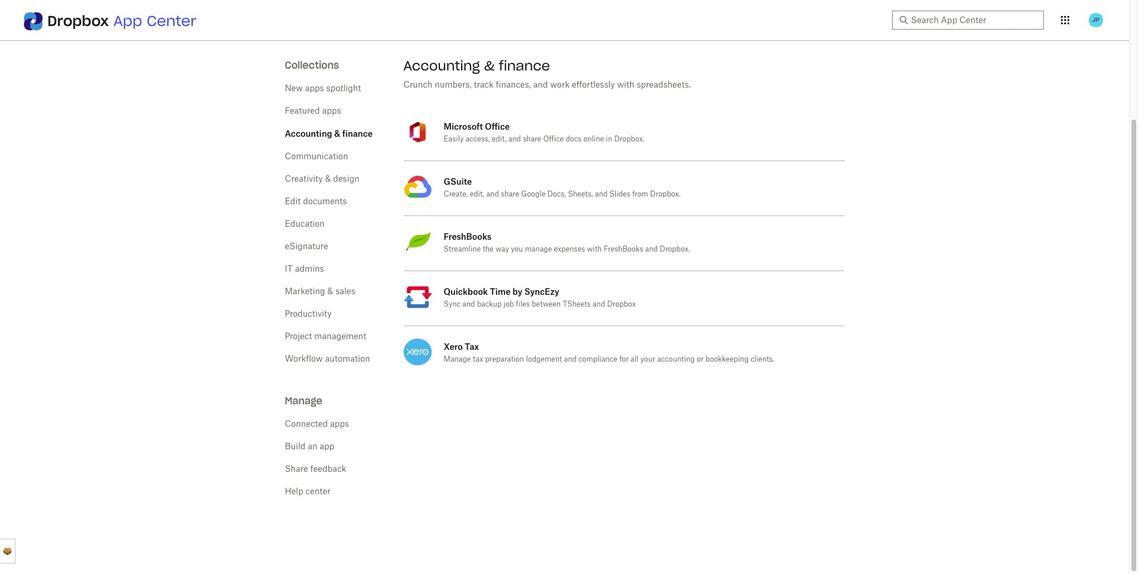 Task type: vqa. For each thing, say whether or not it's contained in the screenshot.


Task type: locate. For each thing, give the bounding box(es) containing it.
microsoft
[[444, 122, 483, 132]]

1 vertical spatial freshbooks
[[604, 246, 643, 253]]

dropbox inside quickbook time by syncezy sync and backup job files between tsheets and dropbox
[[607, 301, 636, 308]]

tax
[[473, 356, 483, 363]]

work
[[550, 81, 570, 90]]

finance down spotlight
[[342, 129, 373, 139]]

by
[[513, 287, 522, 297]]

0 vertical spatial with
[[617, 81, 635, 90]]

accounting & finance link
[[285, 129, 373, 139]]

accounting & finance up communication
[[285, 129, 373, 139]]

spotlight
[[326, 85, 361, 93]]

office up access, at the left top
[[485, 122, 510, 132]]

new
[[285, 85, 303, 93]]

google
[[521, 191, 546, 198]]

accounting down featured apps
[[285, 129, 332, 139]]

freshbooks right expenses
[[604, 246, 643, 253]]

0 vertical spatial dropbox.
[[614, 136, 645, 143]]

streamline
[[444, 246, 481, 253]]

communication link
[[285, 153, 348, 161]]

project management link
[[285, 333, 366, 341]]

apps
[[305, 85, 324, 93], [322, 107, 341, 116], [330, 421, 349, 429]]

& left design on the top of the page
[[325, 175, 331, 184]]

marketing & sales
[[285, 288, 355, 296]]

with for crunch
[[617, 81, 635, 90]]

with right effortlessly
[[617, 81, 635, 90]]

access,
[[466, 136, 490, 143]]

0 vertical spatial edit,
[[492, 136, 506, 143]]

freshbooks
[[444, 232, 492, 242], [604, 246, 643, 253]]

with
[[617, 81, 635, 90], [587, 246, 602, 253]]

share left docs
[[523, 136, 541, 143]]

sheets,
[[568, 191, 593, 198]]

1 horizontal spatial finance
[[499, 58, 550, 74]]

project
[[285, 333, 312, 341]]

design
[[333, 175, 359, 184]]

0 horizontal spatial finance
[[342, 129, 373, 139]]

0 vertical spatial accounting
[[403, 58, 480, 74]]

way
[[496, 246, 509, 253]]

and inside xero tax manage tax preparation lodgement and compliance for all your accounting or bookkeeping clients.
[[564, 356, 577, 363]]

with inside freshbooks streamline the way you manage expenses with freshbooks and dropbox.
[[587, 246, 602, 253]]

help center
[[285, 488, 331, 497]]

edit,
[[492, 136, 506, 143], [470, 191, 484, 198]]

dropbox left the app
[[47, 12, 109, 30]]

0 horizontal spatial edit,
[[470, 191, 484, 198]]

and down from
[[645, 246, 658, 253]]

1 horizontal spatial share
[[523, 136, 541, 143]]

accounting & finance up track
[[403, 58, 550, 74]]

1 vertical spatial dropbox
[[607, 301, 636, 308]]

dropbox. inside microsoft office easily access, edit, and share office docs online in dropbox.
[[614, 136, 645, 143]]

lodgement
[[526, 356, 562, 363]]

accounting
[[403, 58, 480, 74], [285, 129, 332, 139]]

documents
[[303, 198, 347, 206]]

apps right the new on the top left
[[305, 85, 324, 93]]

and inside microsoft office easily access, edit, and share office docs online in dropbox.
[[508, 136, 521, 143]]

1 horizontal spatial manage
[[444, 356, 471, 363]]

office
[[485, 122, 510, 132], [543, 136, 564, 143]]

and down quickbook
[[462, 301, 475, 308]]

edit, right access, at the left top
[[492, 136, 506, 143]]

manage
[[444, 356, 471, 363], [285, 395, 322, 407]]

1 horizontal spatial edit,
[[492, 136, 506, 143]]

crunch numbers, track finances, and work effortlessly with spreadsheets.
[[403, 81, 691, 90]]

1 vertical spatial finance
[[342, 129, 373, 139]]

center
[[147, 12, 197, 30]]

1 vertical spatial dropbox.
[[650, 191, 681, 198]]

0 vertical spatial manage
[[444, 356, 471, 363]]

and right tsheets
[[593, 301, 605, 308]]

0 horizontal spatial accounting & finance
[[285, 129, 373, 139]]

you
[[511, 246, 523, 253]]

gsuite create, edit, and share google docs, sheets, and slides from dropbox.
[[444, 177, 681, 198]]

online
[[584, 136, 604, 143]]

dropbox. inside gsuite create, edit, and share google docs, sheets, and slides from dropbox.
[[650, 191, 681, 198]]

connected apps link
[[285, 421, 349, 429]]

dropbox.
[[614, 136, 645, 143], [650, 191, 681, 198], [660, 246, 690, 253]]

finance
[[499, 58, 550, 74], [342, 129, 373, 139]]

effortlessly
[[572, 81, 615, 90]]

2 vertical spatial apps
[[330, 421, 349, 429]]

0 horizontal spatial freshbooks
[[444, 232, 492, 242]]

track
[[474, 81, 494, 90]]

dropbox. for microsoft office
[[614, 136, 645, 143]]

apps up accounting & finance link on the top of the page
[[322, 107, 341, 116]]

build
[[285, 443, 306, 452]]

automation
[[325, 356, 370, 364]]

share inside gsuite create, edit, and share google docs, sheets, and slides from dropbox.
[[501, 191, 519, 198]]

and inside freshbooks streamline the way you manage expenses with freshbooks and dropbox.
[[645, 246, 658, 253]]

manage up connected
[[285, 395, 322, 407]]

1 horizontal spatial accounting & finance
[[403, 58, 550, 74]]

0 horizontal spatial share
[[501, 191, 519, 198]]

xero tax manage tax preparation lodgement and compliance for all your accounting or bookkeeping clients.
[[444, 342, 775, 363]]

1 vertical spatial accounting
[[285, 129, 332, 139]]

1 vertical spatial manage
[[285, 395, 322, 407]]

accounting
[[657, 356, 695, 363]]

1 horizontal spatial accounting
[[403, 58, 480, 74]]

2 vertical spatial dropbox.
[[660, 246, 690, 253]]

tax
[[465, 342, 479, 352]]

manage down xero
[[444, 356, 471, 363]]

0 horizontal spatial with
[[587, 246, 602, 253]]

marketing & sales link
[[285, 288, 355, 296]]

preparation
[[485, 356, 524, 363]]

and right access, at the left top
[[508, 136, 521, 143]]

0 vertical spatial share
[[523, 136, 541, 143]]

1 horizontal spatial dropbox
[[607, 301, 636, 308]]

dropbox app center
[[47, 12, 197, 30]]

edit documents link
[[285, 198, 347, 206]]

and left "work"
[[533, 81, 548, 90]]

dropbox right tsheets
[[607, 301, 636, 308]]

education link
[[285, 221, 325, 229]]

dropbox
[[47, 12, 109, 30], [607, 301, 636, 308]]

1 vertical spatial share
[[501, 191, 519, 198]]

0 vertical spatial office
[[485, 122, 510, 132]]

share inside microsoft office easily access, edit, and share office docs online in dropbox.
[[523, 136, 541, 143]]

1 horizontal spatial with
[[617, 81, 635, 90]]

quickbook time by syncezy sync and backup job files between tsheets and dropbox
[[444, 287, 636, 308]]

finance up finances,
[[499, 58, 550, 74]]

crunch
[[403, 81, 432, 90]]

share
[[285, 466, 308, 474]]

1 vertical spatial with
[[587, 246, 602, 253]]

or
[[697, 356, 704, 363]]

apps up app
[[330, 421, 349, 429]]

project management
[[285, 333, 366, 341]]

share left 'google'
[[501, 191, 519, 198]]

and right lodgement
[[564, 356, 577, 363]]

&
[[484, 58, 495, 74], [334, 129, 340, 139], [325, 175, 331, 184], [327, 288, 333, 296]]

jp
[[1092, 16, 1100, 24]]

0 vertical spatial dropbox
[[47, 12, 109, 30]]

an
[[308, 443, 317, 452]]

create,
[[444, 191, 468, 198]]

featured apps link
[[285, 107, 341, 116]]

0 vertical spatial apps
[[305, 85, 324, 93]]

1 vertical spatial office
[[543, 136, 564, 143]]

edit, inside microsoft office easily access, edit, and share office docs online in dropbox.
[[492, 136, 506, 143]]

1 vertical spatial edit,
[[470, 191, 484, 198]]

edit, right create,
[[470, 191, 484, 198]]

0 horizontal spatial manage
[[285, 395, 322, 407]]

creativity & design
[[285, 175, 359, 184]]

with right expenses
[[587, 246, 602, 253]]

& up communication
[[334, 129, 340, 139]]

slides
[[610, 191, 630, 198]]

& left sales
[[327, 288, 333, 296]]

dropbox. inside freshbooks streamline the way you manage expenses with freshbooks and dropbox.
[[660, 246, 690, 253]]

docs,
[[547, 191, 566, 198]]

office left docs
[[543, 136, 564, 143]]

dropbox. for gsuite
[[650, 191, 681, 198]]

freshbooks up streamline
[[444, 232, 492, 242]]

accounting up the numbers,
[[403, 58, 480, 74]]



Task type: describe. For each thing, give the bounding box(es) containing it.
edit documents
[[285, 198, 347, 206]]

quickbook
[[444, 287, 488, 297]]

the
[[483, 246, 494, 253]]

1 vertical spatial accounting & finance
[[285, 129, 373, 139]]

with for freshbooks
[[587, 246, 602, 253]]

bookkeeping
[[706, 356, 749, 363]]

center
[[306, 488, 331, 497]]

compliance
[[579, 356, 618, 363]]

creativity
[[285, 175, 323, 184]]

help
[[285, 488, 303, 497]]

communication
[[285, 153, 348, 161]]

admins
[[295, 266, 324, 274]]

your
[[640, 356, 655, 363]]

build an app link
[[285, 443, 334, 452]]

& for marketing & sales link
[[327, 288, 333, 296]]

share feedback link
[[285, 466, 346, 474]]

and right create,
[[486, 191, 499, 198]]

syncezy
[[524, 287, 559, 297]]

jp button
[[1087, 11, 1106, 30]]

help center link
[[285, 488, 331, 497]]

share feedback
[[285, 466, 346, 474]]

connected apps
[[285, 421, 349, 429]]

workflow automation link
[[285, 356, 370, 364]]

productivity
[[285, 311, 332, 319]]

& for accounting & finance link on the top of the page
[[334, 129, 340, 139]]

xero
[[444, 342, 463, 352]]

esignature link
[[285, 243, 328, 251]]

connected
[[285, 421, 328, 429]]

docs
[[566, 136, 582, 143]]

numbers,
[[435, 81, 472, 90]]

all
[[631, 356, 639, 363]]

files
[[516, 301, 530, 308]]

1 horizontal spatial freshbooks
[[604, 246, 643, 253]]

0 vertical spatial freshbooks
[[444, 232, 492, 242]]

expenses
[[554, 246, 585, 253]]

between
[[532, 301, 561, 308]]

0 horizontal spatial dropbox
[[47, 12, 109, 30]]

education
[[285, 221, 325, 229]]

& for creativity & design link
[[325, 175, 331, 184]]

for
[[619, 356, 629, 363]]

0 horizontal spatial accounting
[[285, 129, 332, 139]]

and left the slides
[[595, 191, 608, 198]]

esignature
[[285, 243, 328, 251]]

0 vertical spatial accounting & finance
[[403, 58, 550, 74]]

new apps spotlight link
[[285, 85, 361, 93]]

spreadsheets.
[[637, 81, 691, 90]]

1 horizontal spatial office
[[543, 136, 564, 143]]

tsheets
[[563, 301, 591, 308]]

manage inside xero tax manage tax preparation lodgement and compliance for all your accounting or bookkeeping clients.
[[444, 356, 471, 363]]

time
[[490, 287, 511, 297]]

& up track
[[484, 58, 495, 74]]

app
[[113, 12, 142, 30]]

apps for collections
[[305, 85, 324, 93]]

from
[[632, 191, 648, 198]]

collections
[[285, 59, 339, 71]]

management
[[314, 333, 366, 341]]

0 horizontal spatial office
[[485, 122, 510, 132]]

edit, inside gsuite create, edit, and share google docs, sheets, and slides from dropbox.
[[470, 191, 484, 198]]

sales
[[335, 288, 355, 296]]

it
[[285, 266, 293, 274]]

sync
[[444, 301, 461, 308]]

workflow automation
[[285, 356, 370, 364]]

manage
[[525, 246, 552, 253]]

it admins link
[[285, 266, 324, 274]]

featured
[[285, 107, 320, 116]]

productivity link
[[285, 311, 332, 319]]

freshbooks streamline the way you manage expenses with freshbooks and dropbox.
[[444, 232, 690, 253]]

edit
[[285, 198, 301, 206]]

app
[[320, 443, 334, 452]]

Search App Center text field
[[911, 14, 1037, 27]]

microsoft office easily access, edit, and share office docs online in dropbox.
[[444, 122, 645, 143]]

finances,
[[496, 81, 531, 90]]

marketing
[[285, 288, 325, 296]]

easily
[[444, 136, 464, 143]]

gsuite
[[444, 177, 472, 187]]

job
[[504, 301, 514, 308]]

clients.
[[751, 356, 775, 363]]

0 vertical spatial finance
[[499, 58, 550, 74]]

new apps spotlight
[[285, 85, 361, 93]]

backup
[[477, 301, 502, 308]]

it admins
[[285, 266, 324, 274]]

featured apps
[[285, 107, 341, 116]]

creativity & design link
[[285, 175, 359, 184]]

1 vertical spatial apps
[[322, 107, 341, 116]]

in
[[606, 136, 612, 143]]

apps for manage
[[330, 421, 349, 429]]



